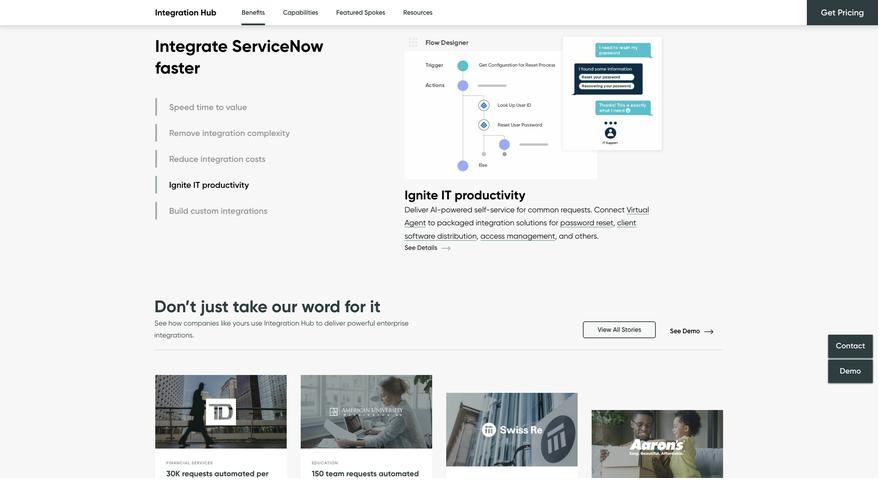Task type: describe. For each thing, give the bounding box(es) containing it.
powered
[[441, 205, 472, 214]]

swiss re trailblazes cross-enterprise digital workflows image
[[446, 393, 578, 467]]

don't just take our word for it see how companies like yours use integration hub to deliver powerful enterprise integrations.
[[154, 296, 409, 339]]

connect
[[594, 205, 625, 214]]

reduce integration costs link
[[155, 150, 292, 168]]

for for common
[[517, 205, 526, 214]]

costs
[[246, 154, 266, 164]]

remove integration complexity link
[[155, 124, 292, 142]]

self-
[[474, 205, 490, 214]]

0 horizontal spatial it
[[193, 180, 200, 190]]

how
[[168, 319, 182, 328]]

word
[[302, 296, 340, 317]]

contact link
[[828, 335, 873, 358]]

demo link
[[828, 360, 873, 383]]

management
[[507, 231, 555, 240]]

solutions
[[516, 218, 547, 227]]

password reset link
[[560, 218, 613, 228]]

see details link
[[405, 244, 461, 252]]

ignite it productivity link
[[155, 176, 292, 194]]

0 horizontal spatial ,
[[477, 231, 479, 240]]

get pricing link
[[807, 0, 878, 25]]

virtual
[[627, 205, 649, 214]]

american university keeps education going image
[[301, 375, 432, 449]]

use
[[251, 319, 262, 328]]

integration for reduce
[[201, 154, 243, 164]]

get pricing
[[821, 7, 864, 18]]

pricing
[[838, 7, 864, 18]]

td bank completes 30k requests a month with self-service image
[[155, 375, 287, 449]]

spokes
[[364, 9, 385, 16]]

ignite it productivity inside ignite it productivity link
[[169, 180, 249, 190]]

1 horizontal spatial ignite it productivity
[[405, 187, 525, 203]]

integrations.
[[154, 331, 194, 339]]

resources link
[[403, 0, 433, 26]]

our
[[272, 296, 297, 317]]

integrate servicenow faster
[[155, 35, 323, 78]]

complexity
[[247, 128, 290, 138]]

integration for remove
[[202, 128, 245, 138]]

distribution
[[437, 231, 477, 240]]

see for see details
[[405, 244, 416, 252]]

resources
[[403, 9, 433, 16]]

deliver
[[324, 319, 346, 328]]

it
[[370, 296, 381, 317]]

1 horizontal spatial productivity
[[455, 187, 525, 203]]

1 horizontal spatial ignite
[[405, 187, 438, 203]]

reduce integration costs
[[169, 154, 266, 164]]

benefits link
[[242, 0, 265, 27]]

reduce
[[169, 154, 198, 164]]

, access management , and others.
[[477, 231, 599, 240]]

reset
[[596, 218, 613, 227]]

ai-
[[430, 205, 441, 214]]

integrated chatbot to optimize it service operations image
[[405, 26, 665, 187]]

capabilities link
[[283, 0, 318, 26]]

to inside don't just take our word for it see how companies like yours use integration hub to deliver powerful enterprise integrations.
[[316, 319, 323, 328]]

view all stories
[[598, 326, 641, 334]]

value
[[226, 102, 247, 112]]

to inside speed time to value link
[[216, 102, 224, 112]]

deliver ai-powered self-service for common requests. connect
[[405, 205, 627, 214]]

details
[[417, 244, 437, 252]]

remove
[[169, 128, 200, 138]]

requests.
[[561, 205, 592, 214]]

client
[[617, 218, 636, 227]]

featured spokes
[[336, 9, 385, 16]]

0 horizontal spatial ignite
[[169, 180, 191, 190]]

see demo link
[[670, 328, 724, 335]]

integration inside don't just take our word for it see how companies like yours use integration hub to deliver powerful enterprise integrations.
[[264, 319, 299, 328]]

1 horizontal spatial ,
[[555, 231, 557, 240]]

client software distribution
[[405, 218, 636, 240]]

2 vertical spatial integration
[[476, 218, 514, 227]]

time
[[196, 102, 214, 112]]

service
[[490, 205, 515, 214]]

custom
[[190, 206, 219, 216]]

integrate
[[155, 35, 228, 56]]



Task type: locate. For each thing, give the bounding box(es) containing it.
stories
[[622, 326, 641, 334]]

integration up the access
[[476, 218, 514, 227]]

view all stories link
[[583, 322, 656, 338]]

1 vertical spatial hub
[[301, 319, 314, 328]]

for up to packaged integration solutions for password reset ,
[[517, 205, 526, 214]]

0 vertical spatial for
[[517, 205, 526, 214]]

password
[[560, 218, 594, 227]]

speed
[[169, 102, 194, 112]]

build custom integrations
[[169, 206, 268, 216]]

see for see demo
[[670, 328, 681, 335]]

2 vertical spatial for
[[345, 296, 366, 317]]

client software distribution link
[[405, 218, 636, 241]]

0 horizontal spatial hub
[[201, 8, 216, 18]]

for inside don't just take our word for it see how companies like yours use integration hub to deliver powerful enterprise integrations.
[[345, 296, 366, 317]]

integration hub
[[155, 8, 216, 18]]

view
[[598, 326, 611, 334]]

to down ai-
[[428, 218, 435, 227]]

, left client
[[613, 218, 615, 227]]

productivity down reduce integration costs link
[[202, 180, 249, 190]]

access
[[481, 231, 505, 240]]

software
[[405, 231, 435, 240]]

contact
[[836, 341, 865, 351]]

hub inside don't just take our word for it see how companies like yours use integration hub to deliver powerful enterprise integrations.
[[301, 319, 314, 328]]

0 vertical spatial integration
[[202, 128, 245, 138]]

0 horizontal spatial to
[[216, 102, 224, 112]]

ignite it productivity up the custom at top
[[169, 180, 249, 190]]

it up the powered
[[441, 187, 452, 203]]

to
[[216, 102, 224, 112], [428, 218, 435, 227], [316, 319, 323, 328]]

remove integration complexity
[[169, 128, 290, 138]]

ignite
[[169, 180, 191, 190], [405, 187, 438, 203]]

integration down speed time to value link
[[202, 128, 245, 138]]

ignite it productivity up the powered
[[405, 187, 525, 203]]

1 horizontal spatial to
[[316, 319, 323, 328]]

0 horizontal spatial for
[[345, 296, 366, 317]]

2 horizontal spatial ,
[[613, 218, 615, 227]]

1 vertical spatial to
[[428, 218, 435, 227]]

2 vertical spatial to
[[316, 319, 323, 328]]

build custom integrations link
[[155, 202, 292, 220]]

0 horizontal spatial ignite it productivity
[[169, 180, 249, 190]]

to right time
[[216, 102, 224, 112]]

capabilities
[[283, 9, 318, 16]]

ignite up 'build'
[[169, 180, 191, 190]]

see
[[405, 244, 416, 252], [154, 319, 167, 328], [670, 328, 681, 335]]

like
[[221, 319, 231, 328]]

to left deliver
[[316, 319, 323, 328]]

2 horizontal spatial to
[[428, 218, 435, 227]]

1 vertical spatial for
[[549, 218, 558, 227]]

and
[[559, 231, 573, 240]]

deliver
[[405, 205, 429, 214]]

faster
[[155, 57, 200, 78]]

1 vertical spatial demo
[[840, 366, 861, 376]]

yours
[[233, 319, 250, 328]]

productivity up self-
[[455, 187, 525, 203]]

demo
[[683, 328, 700, 335], [840, 366, 861, 376]]

1 horizontal spatial it
[[441, 187, 452, 203]]

,
[[613, 218, 615, 227], [477, 231, 479, 240], [555, 231, 557, 240]]

access management link
[[481, 231, 555, 241]]

featured
[[336, 9, 363, 16]]

agent
[[405, 218, 426, 227]]

featured spokes link
[[336, 0, 385, 26]]

, left the access
[[477, 231, 479, 240]]

0 horizontal spatial demo
[[683, 328, 700, 335]]

for for it
[[345, 296, 366, 317]]

integrations
[[221, 206, 268, 216]]

0 horizontal spatial integration
[[155, 8, 199, 18]]

build
[[169, 206, 188, 216]]

1 horizontal spatial for
[[517, 205, 526, 214]]

integration
[[202, 128, 245, 138], [201, 154, 243, 164], [476, 218, 514, 227]]

for down common
[[549, 218, 558, 227]]

speed time to value
[[169, 102, 247, 112]]

packaged
[[437, 218, 474, 227]]

2 horizontal spatial see
[[670, 328, 681, 335]]

, left and
[[555, 231, 557, 240]]

2 horizontal spatial for
[[549, 218, 558, 227]]

all
[[613, 326, 620, 334]]

1 horizontal spatial demo
[[840, 366, 861, 376]]

powerful
[[347, 319, 375, 328]]

just
[[201, 296, 229, 317]]

0 vertical spatial to
[[216, 102, 224, 112]]

it
[[193, 180, 200, 190], [441, 187, 452, 203]]

0 horizontal spatial productivity
[[202, 180, 249, 190]]

companies
[[184, 319, 219, 328]]

benefits
[[242, 9, 265, 16]]

ignite it productivity
[[169, 180, 249, 190], [405, 187, 525, 203]]

0 horizontal spatial see
[[154, 319, 167, 328]]

to packaged integration solutions for password reset ,
[[426, 218, 617, 227]]

don't
[[154, 296, 196, 317]]

0 vertical spatial integration
[[155, 8, 199, 18]]

1 horizontal spatial integration
[[264, 319, 299, 328]]

1 vertical spatial integration
[[201, 154, 243, 164]]

speed time to value link
[[155, 98, 292, 116]]

it up the custom at top
[[193, 180, 200, 190]]

servicenow
[[232, 35, 323, 56]]

for up powerful
[[345, 296, 366, 317]]

aaron's strengthens customer focus and grows revenue image
[[592, 410, 723, 478]]

see details
[[405, 244, 439, 252]]

others.
[[575, 231, 599, 240]]

virtual agent
[[405, 205, 649, 227]]

integration
[[155, 8, 199, 18], [264, 319, 299, 328]]

see demo
[[670, 328, 702, 335]]

0 vertical spatial hub
[[201, 8, 216, 18]]

virtual agent link
[[405, 205, 649, 228]]

hub
[[201, 8, 216, 18], [301, 319, 314, 328]]

1 horizontal spatial see
[[405, 244, 416, 252]]

enterprise
[[377, 319, 409, 328]]

for
[[517, 205, 526, 214], [549, 218, 558, 227], [345, 296, 366, 317]]

see inside don't just take our word for it see how companies like yours use integration hub to deliver powerful enterprise integrations.
[[154, 319, 167, 328]]

0 vertical spatial demo
[[683, 328, 700, 335]]

integration down remove integration complexity link
[[201, 154, 243, 164]]

demo inside "link"
[[840, 366, 861, 376]]

1 vertical spatial integration
[[264, 319, 299, 328]]

get
[[821, 7, 836, 18]]

take
[[233, 296, 268, 317]]

ignite up deliver
[[405, 187, 438, 203]]

1 horizontal spatial hub
[[301, 319, 314, 328]]

common
[[528, 205, 559, 214]]



Task type: vqa. For each thing, say whether or not it's contained in the screenshot.
the Get Pricing
yes



